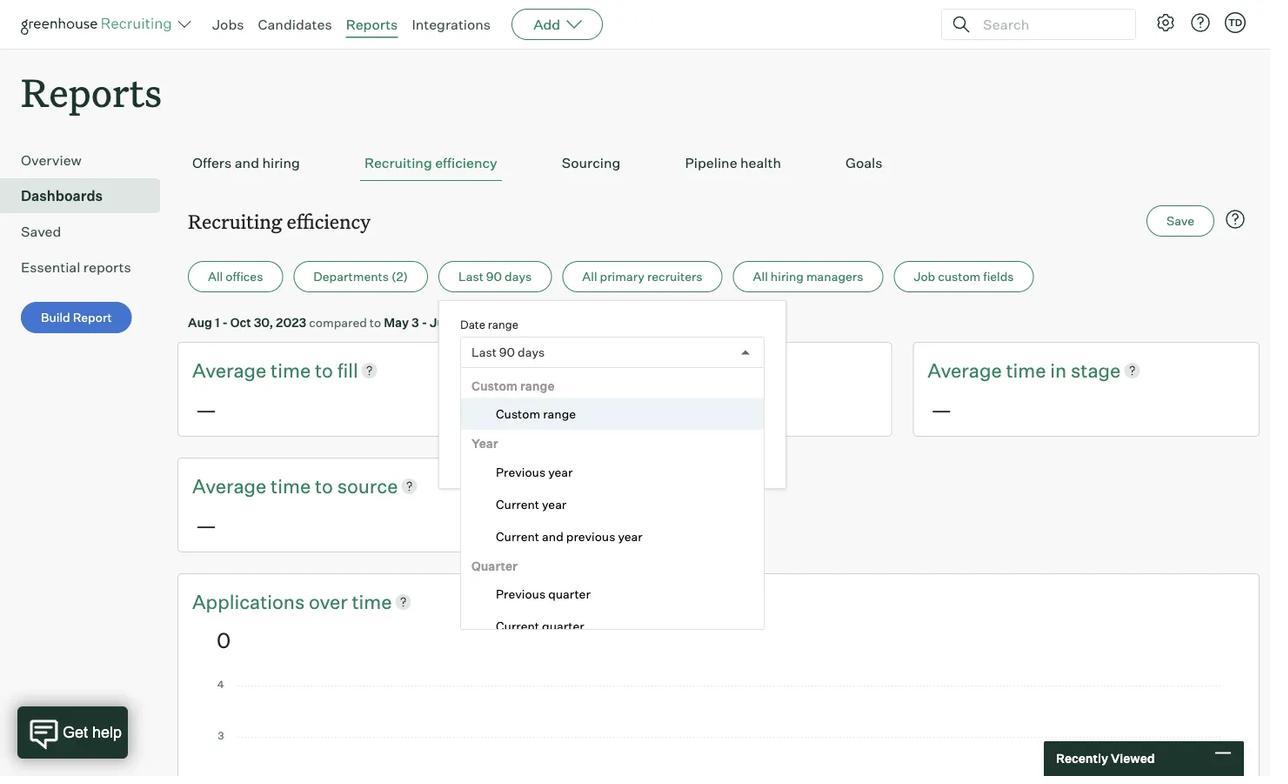 Task type: vqa. For each thing, say whether or not it's contained in the screenshot.
All primary recruiters button
yes



Task type: locate. For each thing, give the bounding box(es) containing it.
0 vertical spatial previous
[[496, 465, 546, 480]]

all primary recruiters
[[583, 269, 703, 284]]

save button
[[1147, 206, 1215, 237]]

1 date from the left
[[490, 384, 513, 398]]

1 vertical spatial previous
[[496, 587, 546, 602]]

custom
[[472, 378, 518, 394], [496, 407, 541, 422]]

essential
[[21, 259, 80, 276]]

0 horizontal spatial recruiting
[[188, 208, 282, 234]]

3 current from the top
[[496, 619, 540, 634]]

time down the 30,
[[271, 358, 311, 382]]

previous
[[545, 451, 594, 466], [566, 529, 616, 544]]

time link left stage link
[[1007, 357, 1051, 384]]

time left the in
[[1007, 358, 1047, 382]]

2 - from the left
[[422, 315, 427, 330]]

recruiters
[[648, 269, 703, 284]]

1 vertical spatial last 90 days
[[472, 345, 545, 360]]

1 vertical spatial quarter
[[542, 619, 585, 634]]

- right 3
[[422, 315, 427, 330]]

0 vertical spatial range
[[488, 317, 519, 331]]

all left managers
[[753, 269, 768, 284]]

range for previous year
[[520, 378, 555, 394]]

08/01/2023
[[471, 412, 541, 427]]

all
[[208, 269, 223, 284], [583, 269, 598, 284], [753, 269, 768, 284]]

to link
[[315, 357, 337, 384], [683, 357, 705, 384], [315, 473, 337, 499]]

3
[[412, 315, 419, 330]]

1 horizontal spatial date
[[645, 384, 669, 398]]

build report button
[[21, 302, 132, 334]]

over link
[[309, 588, 352, 615]]

time link for fill
[[271, 357, 315, 384]]

1 vertical spatial range
[[520, 378, 555, 394]]

reports down greenhouse recruiting image
[[21, 66, 162, 118]]

current down previous quarter on the bottom left
[[496, 619, 540, 634]]

days up date range
[[505, 269, 532, 284]]

1 previous from the top
[[496, 465, 546, 480]]

previous for and
[[566, 529, 616, 544]]

average time to
[[192, 358, 337, 382], [560, 358, 705, 382], [192, 474, 337, 498]]

may
[[384, 315, 409, 330]]

custom range down start date
[[496, 407, 576, 422]]

1
[[215, 315, 220, 330]]

1 vertical spatial custom
[[496, 407, 541, 422]]

2 horizontal spatial all
[[753, 269, 768, 284]]

to left hire
[[683, 358, 701, 382]]

time link left source link
[[271, 473, 315, 499]]

current down current year
[[496, 529, 540, 544]]

average for hire
[[560, 358, 635, 382]]

0 horizontal spatial 2023
[[276, 315, 307, 330]]

0 horizontal spatial hiring
[[262, 154, 300, 172]]

hiring
[[262, 154, 300, 172], [771, 269, 804, 284]]

custom range
[[472, 378, 555, 394], [496, 407, 576, 422]]

time link for source
[[271, 473, 315, 499]]

0 vertical spatial last
[[459, 269, 484, 284]]

0 vertical spatial efficiency
[[435, 154, 498, 172]]

0 vertical spatial days
[[505, 269, 532, 284]]

overview link
[[21, 150, 153, 171]]

report
[[73, 310, 112, 325]]

add button
[[512, 9, 603, 40]]

current for current and previous year
[[496, 529, 540, 544]]

Compare to previous time period checkbox
[[460, 452, 472, 463]]

previous for previous quarter
[[496, 587, 546, 602]]

0 vertical spatial and
[[235, 154, 259, 172]]

last 90 days inside last 90 days button
[[459, 269, 532, 284]]

days down date range
[[518, 345, 545, 360]]

previous up current quarter
[[496, 587, 546, 602]]

0 vertical spatial current
[[496, 497, 540, 512]]

— for fill
[[196, 396, 217, 423]]

1 vertical spatial and
[[542, 529, 564, 544]]

average
[[192, 358, 267, 382], [560, 358, 635, 382], [928, 358, 1002, 382], [192, 474, 267, 498]]

date right end
[[645, 384, 669, 398]]

goals
[[846, 154, 883, 172]]

0 vertical spatial quarter
[[549, 587, 591, 602]]

1 vertical spatial efficiency
[[287, 208, 371, 234]]

— for hire
[[564, 396, 585, 423]]

date right start
[[490, 384, 513, 398]]

date
[[490, 384, 513, 398], [645, 384, 669, 398]]

recruiting efficiency
[[365, 154, 498, 172], [188, 208, 371, 234]]

configure image
[[1156, 12, 1177, 33]]

end date
[[622, 384, 669, 398]]

0 horizontal spatial and
[[235, 154, 259, 172]]

0 vertical spatial recruiting efficiency
[[365, 154, 498, 172]]

custom down start date
[[496, 407, 541, 422]]

1 vertical spatial year
[[542, 497, 567, 512]]

2 date from the left
[[645, 384, 669, 398]]

last down date range
[[472, 345, 497, 360]]

year for previous year
[[549, 465, 573, 480]]

0 vertical spatial last 90 days
[[459, 269, 532, 284]]

2023 right 31,
[[470, 315, 500, 330]]

1 vertical spatial last
[[472, 345, 497, 360]]

source
[[337, 474, 398, 498]]

1 current from the top
[[496, 497, 540, 512]]

0 horizontal spatial -
[[222, 315, 228, 330]]

last up 31,
[[459, 269, 484, 284]]

1 - from the left
[[222, 315, 228, 330]]

1 vertical spatial previous
[[566, 529, 616, 544]]

1 2023 from the left
[[276, 315, 307, 330]]

essential reports
[[21, 259, 131, 276]]

dashboards
[[21, 187, 103, 205]]

previous down current year
[[566, 529, 616, 544]]

year up current year
[[549, 465, 573, 480]]

2 2023 from the left
[[470, 315, 500, 330]]

date
[[460, 317, 486, 331]]

custom up 08/01/2023
[[472, 378, 518, 394]]

range
[[488, 317, 519, 331], [520, 378, 555, 394], [543, 407, 576, 422]]

1 horizontal spatial efficiency
[[435, 154, 498, 172]]

and
[[235, 154, 259, 172], [542, 529, 564, 544]]

time link up end date
[[639, 357, 683, 384]]

offers
[[192, 154, 232, 172]]

90 up date range
[[486, 269, 502, 284]]

td button
[[1226, 12, 1247, 33]]

2023 right the 30,
[[276, 315, 307, 330]]

average for stage
[[928, 358, 1002, 382]]

previous year
[[496, 465, 573, 480]]

year down period
[[618, 529, 643, 544]]

last 90 days
[[459, 269, 532, 284], [472, 345, 545, 360]]

and for offers
[[235, 154, 259, 172]]

essential reports link
[[21, 257, 153, 278]]

1 vertical spatial reports
[[21, 66, 162, 118]]

efficiency inside recruiting efficiency button
[[435, 154, 498, 172]]

time for source
[[271, 474, 311, 498]]

hiring right offers
[[262, 154, 300, 172]]

1 horizontal spatial all
[[583, 269, 598, 284]]

0 horizontal spatial all
[[208, 269, 223, 284]]

2 all from the left
[[583, 269, 598, 284]]

all offices button
[[188, 261, 283, 293]]

2 current from the top
[[496, 529, 540, 544]]

departments (2) button
[[294, 261, 428, 293]]

range up 08/01/2023
[[520, 378, 555, 394]]

quarter down previous quarter on the bottom left
[[542, 619, 585, 634]]

recruiting efficiency button
[[360, 146, 502, 181]]

1 vertical spatial recruiting
[[188, 208, 282, 234]]

integrations
[[412, 16, 491, 33]]

applications
[[192, 590, 305, 613]]

2 previous from the top
[[496, 587, 546, 602]]

last 90 days button
[[439, 261, 552, 293]]

90 down date range
[[500, 345, 515, 360]]

1 horizontal spatial -
[[422, 315, 427, 330]]

year up current and previous year
[[542, 497, 567, 512]]

2 vertical spatial range
[[543, 407, 576, 422]]

time left source
[[271, 474, 311, 498]]

0 vertical spatial 90
[[486, 269, 502, 284]]

0 horizontal spatial date
[[490, 384, 513, 398]]

average for fill
[[192, 358, 267, 382]]

0 vertical spatial recruiting
[[365, 154, 432, 172]]

all left primary
[[583, 269, 598, 284]]

—
[[196, 396, 217, 423], [564, 396, 585, 423], [932, 396, 953, 423], [196, 512, 217, 538]]

time link
[[271, 357, 315, 384], [639, 357, 683, 384], [1007, 357, 1051, 384], [271, 473, 315, 499], [352, 588, 392, 615]]

0 vertical spatial hiring
[[262, 154, 300, 172]]

reports
[[83, 259, 131, 276]]

and inside button
[[235, 154, 259, 172]]

-
[[222, 315, 228, 330], [422, 315, 427, 330]]

average for source
[[192, 474, 267, 498]]

recruiting inside button
[[365, 154, 432, 172]]

31,
[[451, 315, 467, 330]]

xychart image
[[217, 681, 1221, 776]]

last 90 days down date range
[[472, 345, 545, 360]]

average link
[[192, 357, 271, 384], [560, 357, 639, 384], [928, 357, 1007, 384], [192, 473, 271, 499]]

greenhouse recruiting image
[[21, 14, 178, 35]]

offers and hiring
[[192, 154, 300, 172]]

all left offices on the top of page
[[208, 269, 223, 284]]

offers and hiring button
[[188, 146, 305, 181]]

average time to for fill
[[192, 358, 337, 382]]

current for current quarter
[[496, 619, 540, 634]]

1 horizontal spatial hiring
[[771, 269, 804, 284]]

quarter up current quarter
[[549, 587, 591, 602]]

time link left fill 'link' at the top left of the page
[[271, 357, 315, 384]]

current down previous year
[[496, 497, 540, 512]]

previous up current year
[[545, 451, 594, 466]]

pipeline
[[685, 154, 738, 172]]

3 all from the left
[[753, 269, 768, 284]]

and right offers
[[235, 154, 259, 172]]

saved
[[21, 223, 61, 240]]

1 horizontal spatial 2023
[[470, 315, 500, 330]]

previous quarter
[[496, 587, 591, 602]]

1 horizontal spatial reports
[[346, 16, 398, 33]]

Search text field
[[979, 12, 1120, 37]]

jobs link
[[212, 16, 244, 33]]

0 vertical spatial year
[[549, 465, 573, 480]]

1 all from the left
[[208, 269, 223, 284]]

year
[[549, 465, 573, 480], [542, 497, 567, 512], [618, 529, 643, 544]]

0 vertical spatial previous
[[545, 451, 594, 466]]

2 vertical spatial current
[[496, 619, 540, 634]]

previous
[[496, 465, 546, 480], [496, 587, 546, 602]]

all hiring managers button
[[733, 261, 884, 293]]

to left source
[[315, 474, 333, 498]]

days
[[505, 269, 532, 284], [518, 345, 545, 360]]

reports right candidates
[[346, 16, 398, 33]]

date range
[[460, 317, 519, 331]]

— for source
[[196, 512, 217, 538]]

hiring left managers
[[771, 269, 804, 284]]

custom range up 08/01/2023
[[472, 378, 555, 394]]

- right '1'
[[222, 315, 228, 330]]

90 inside button
[[486, 269, 502, 284]]

2023
[[276, 315, 307, 330], [470, 315, 500, 330]]

last 90 days up date range
[[459, 269, 532, 284]]

range right date
[[488, 317, 519, 331]]

build report
[[41, 310, 112, 325]]

to left fill
[[315, 358, 333, 382]]

1 vertical spatial recruiting efficiency
[[188, 208, 371, 234]]

job custom fields button
[[894, 261, 1035, 293]]

1 horizontal spatial and
[[542, 529, 564, 544]]

0 vertical spatial custom
[[472, 378, 518, 394]]

1 vertical spatial current
[[496, 529, 540, 544]]

previous up current year
[[496, 465, 546, 480]]

1 horizontal spatial recruiting
[[365, 154, 432, 172]]

over
[[309, 590, 348, 613]]

0 vertical spatial reports
[[346, 16, 398, 33]]

0 horizontal spatial efficiency
[[287, 208, 371, 234]]

— for stage
[[932, 396, 953, 423]]

range up compare to previous time period
[[543, 407, 576, 422]]

and down current year
[[542, 529, 564, 544]]

quarter for previous quarter
[[549, 587, 591, 602]]

time up end date
[[639, 358, 679, 382]]

tab list
[[188, 146, 1250, 181]]

reports
[[346, 16, 398, 33], [21, 66, 162, 118]]

last inside last 90 days button
[[459, 269, 484, 284]]

last
[[459, 269, 484, 284], [472, 345, 497, 360]]



Task type: describe. For each thing, give the bounding box(es) containing it.
goals button
[[842, 146, 887, 181]]

tab list containing offers and hiring
[[188, 146, 1250, 181]]

current quarter
[[496, 619, 585, 634]]

compare to previous time period
[[476, 451, 662, 466]]

start date
[[460, 384, 513, 398]]

year
[[472, 436, 499, 452]]

recruiting efficiency inside button
[[365, 154, 498, 172]]

average link for fill
[[192, 357, 271, 384]]

hire
[[705, 358, 740, 382]]

quarter for current quarter
[[542, 619, 585, 634]]

to for hire
[[683, 358, 701, 382]]

and for current
[[542, 529, 564, 544]]

aug
[[188, 315, 212, 330]]

1 vertical spatial custom range
[[496, 407, 576, 422]]

job
[[914, 269, 936, 284]]

faq image
[[1226, 209, 1247, 230]]

stage
[[1071, 358, 1121, 382]]

source link
[[337, 473, 398, 499]]

pipeline health
[[685, 154, 782, 172]]

fields
[[984, 269, 1015, 284]]

time for hire
[[639, 358, 679, 382]]

(2)
[[392, 269, 408, 284]]

viewed
[[1112, 751, 1156, 766]]

current year
[[496, 497, 567, 512]]

add
[[534, 16, 561, 33]]

average time in
[[928, 358, 1071, 382]]

all for all hiring managers
[[753, 269, 768, 284]]

compare
[[476, 451, 528, 466]]

jul
[[430, 315, 448, 330]]

to right the "compare"
[[531, 451, 543, 466]]

to link for fill
[[315, 357, 337, 384]]

aug 1 - oct 30, 2023 compared to may 3 - jul 31, 2023
[[188, 315, 500, 330]]

overview
[[21, 152, 82, 169]]

time right over
[[352, 590, 392, 613]]

days inside button
[[505, 269, 532, 284]]

all offices
[[208, 269, 263, 284]]

applications link
[[192, 588, 309, 615]]

2 vertical spatial year
[[618, 529, 643, 544]]

sourcing
[[562, 154, 621, 172]]

previous for to
[[545, 451, 594, 466]]

stage link
[[1071, 357, 1121, 384]]

0
[[217, 628, 231, 654]]

managers
[[807, 269, 864, 284]]

start
[[460, 384, 487, 398]]

candidates
[[258, 16, 332, 33]]

in link
[[1051, 357, 1071, 384]]

average link for stage
[[928, 357, 1007, 384]]

range for 08/01/2023
[[488, 317, 519, 331]]

recently
[[1057, 751, 1109, 766]]

0 horizontal spatial reports
[[21, 66, 162, 118]]

applications over
[[192, 590, 352, 613]]

end
[[622, 384, 643, 398]]

pipeline health button
[[681, 146, 786, 181]]

td
[[1229, 17, 1243, 28]]

build
[[41, 310, 70, 325]]

compared
[[309, 315, 367, 330]]

all primary recruiters button
[[563, 261, 723, 293]]

hiring inside tab list
[[262, 154, 300, 172]]

to link for source
[[315, 473, 337, 499]]

fill link
[[337, 357, 358, 384]]

sourcing button
[[558, 146, 625, 181]]

current for current year
[[496, 497, 540, 512]]

year for current year
[[542, 497, 567, 512]]

dashboards link
[[21, 186, 153, 206]]

time left period
[[597, 451, 623, 466]]

oct
[[230, 315, 251, 330]]

recently viewed
[[1057, 751, 1156, 766]]

health
[[741, 154, 782, 172]]

departments (2)
[[314, 269, 408, 284]]

to for source
[[315, 474, 333, 498]]

in
[[1051, 358, 1067, 382]]

quarter
[[472, 559, 518, 574]]

1 vertical spatial 90
[[500, 345, 515, 360]]

1 vertical spatial hiring
[[771, 269, 804, 284]]

job custom fields
[[914, 269, 1015, 284]]

previous for previous year
[[496, 465, 546, 480]]

hire link
[[705, 357, 740, 384]]

fill
[[337, 358, 358, 382]]

all for all offices
[[208, 269, 223, 284]]

saved link
[[21, 221, 153, 242]]

all for all primary recruiters
[[583, 269, 598, 284]]

time for fill
[[271, 358, 311, 382]]

save
[[1167, 213, 1195, 229]]

candidates link
[[258, 16, 332, 33]]

to for fill
[[315, 358, 333, 382]]

primary
[[600, 269, 645, 284]]

date for end date
[[645, 384, 669, 398]]

average link for hire
[[560, 357, 639, 384]]

time link right over
[[352, 588, 392, 615]]

30,
[[254, 315, 273, 330]]

to left may
[[370, 315, 381, 330]]

all hiring managers
[[753, 269, 864, 284]]

time link for hire
[[639, 357, 683, 384]]

to link for hire
[[683, 357, 705, 384]]

current and previous year
[[496, 529, 643, 544]]

average time to for hire
[[560, 358, 705, 382]]

reports link
[[346, 16, 398, 33]]

offices
[[226, 269, 263, 284]]

average time to for source
[[192, 474, 337, 498]]

1 vertical spatial days
[[518, 345, 545, 360]]

jobs
[[212, 16, 244, 33]]

date for start date
[[490, 384, 513, 398]]

custom
[[939, 269, 981, 284]]

period
[[625, 451, 662, 466]]

integrations link
[[412, 16, 491, 33]]

departments
[[314, 269, 389, 284]]

0 vertical spatial custom range
[[472, 378, 555, 394]]

average link for source
[[192, 473, 271, 499]]

time link for stage
[[1007, 357, 1051, 384]]

time for stage
[[1007, 358, 1047, 382]]



